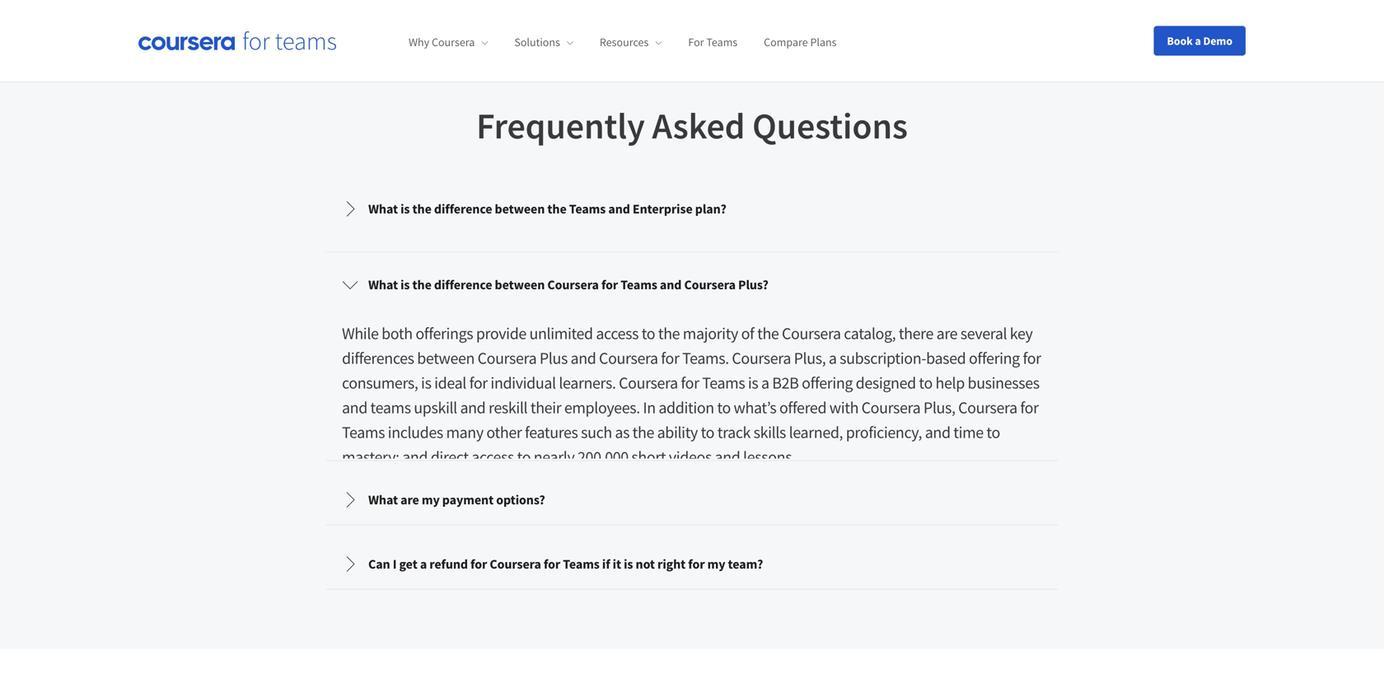 Task type: vqa. For each thing, say whether or not it's contained in the screenshot.
if
yes



Task type: describe. For each thing, give the bounding box(es) containing it.
between for the
[[495, 201, 545, 217]]

book a demo button
[[1154, 26, 1246, 56]]

teams left if
[[563, 558, 600, 575]]

and up many
[[460, 387, 486, 407]]

what is the difference between coursera for teams and coursera plus?
[[368, 266, 769, 282]]

plan?
[[695, 201, 727, 217]]

ability
[[657, 411, 698, 432]]

key
[[1010, 312, 1033, 333]]

not
[[636, 558, 655, 575]]

is inside what is the difference between coursera for teams and coursera plus? dropdown button
[[401, 266, 410, 282]]

what for what are my payment options?
[[368, 494, 398, 511]]

there
[[899, 312, 934, 333]]

many
[[446, 411, 484, 432]]

teams.
[[683, 337, 729, 358]]

proficiency,
[[846, 411, 922, 432]]

in
[[643, 387, 656, 407]]

difference for coursera
[[434, 266, 492, 282]]

offerings
[[416, 312, 473, 333]]

right
[[658, 558, 686, 575]]

and left time
[[925, 411, 951, 432]]

is inside can i get a refund for coursera for teams if it is not right for my team? dropdown button
[[624, 558, 633, 575]]

offered
[[780, 387, 827, 407]]

to left help
[[919, 362, 933, 382]]

subscription-
[[840, 337, 926, 358]]

frequently asked questions
[[476, 103, 908, 148]]

while both offerings provide unlimited access to the majority of the coursera catalog, there are several key differences between coursera plus and coursera for teams. coursera plus, a subscription-based offering for consumers, is ideal for individual learners. coursera for teams is a b2b offering designed to help businesses and teams upskill and reskill their employees. in addition to what's offered with coursera plus, coursera for teams includes many other features such as the ability to track skills learned, proficiency, and time to mastery; and direct access to nearly 200,000 short videos and lessons.
[[342, 312, 1042, 457]]

can
[[368, 558, 390, 575]]

addition
[[659, 387, 714, 407]]

track
[[718, 411, 751, 432]]

teams
[[370, 387, 411, 407]]

plus?
[[738, 266, 769, 282]]

frequently
[[476, 103, 645, 148]]

payment
[[442, 494, 494, 511]]

their
[[531, 387, 561, 407]]

teams down the teams.
[[702, 362, 745, 382]]

enterprise
[[633, 201, 693, 217]]

and up the learners.
[[571, 337, 596, 358]]

0 horizontal spatial access
[[472, 436, 514, 457]]

what for what is the difference between coursera for teams and coursera plus?
[[368, 266, 398, 282]]

is inside what is the difference between the teams and enterprise plan? dropdown button
[[401, 201, 410, 217]]

includes
[[388, 411, 443, 432]]

solutions link
[[515, 35, 574, 50]]

if
[[602, 558, 610, 575]]

what is the difference between coursera for teams and coursera plus? button
[[329, 251, 1056, 297]]

1 vertical spatial my
[[708, 558, 726, 575]]

for
[[688, 35, 704, 50]]

consumers,
[[342, 362, 418, 382]]

for teams
[[688, 35, 738, 50]]

why
[[409, 35, 430, 50]]

while
[[342, 312, 379, 333]]

team?
[[728, 558, 763, 575]]

a left subscription- on the right of page
[[829, 337, 837, 358]]

designed
[[856, 362, 916, 382]]

0 horizontal spatial offering
[[802, 362, 853, 382]]

for teams link
[[688, 35, 738, 50]]

based
[[926, 337, 966, 358]]

other
[[487, 411, 522, 432]]

learned,
[[789, 411, 843, 432]]

what are my payment options?
[[368, 494, 545, 511]]

coursera down designed
[[862, 387, 921, 407]]

features
[[525, 411, 578, 432]]

asked
[[652, 103, 745, 148]]

coursera down the provide
[[478, 337, 537, 358]]

coursera for teams image
[[138, 31, 336, 50]]

compare plans
[[764, 35, 837, 50]]

coursera left plus?
[[684, 266, 736, 282]]

b2b
[[772, 362, 799, 382]]

lessons.
[[743, 436, 796, 457]]

time
[[954, 411, 984, 432]]

can i get a refund for coursera for teams if it is not right for my team? button
[[329, 544, 1056, 590]]

between for coursera
[[495, 266, 545, 282]]

compare
[[764, 35, 808, 50]]

resources
[[600, 35, 649, 50]]

difference for the
[[434, 201, 492, 217]]

and down the consumers,
[[342, 387, 368, 407]]

0 vertical spatial access
[[596, 312, 639, 333]]

why coursera link
[[409, 35, 488, 50]]

and down includes
[[402, 436, 428, 457]]

what is the difference between the teams and enterprise plan? button
[[329, 186, 1056, 232]]

help
[[936, 362, 965, 382]]

plans
[[811, 35, 837, 50]]

are inside dropdown button
[[401, 494, 419, 511]]

0 vertical spatial plus,
[[794, 337, 826, 358]]

solutions
[[515, 35, 560, 50]]

majority
[[683, 312, 738, 333]]

teams right for
[[707, 35, 738, 50]]

of
[[741, 312, 755, 333]]

get
[[399, 558, 418, 575]]

what are my payment options? button
[[329, 479, 1056, 526]]

skills
[[754, 411, 786, 432]]



Task type: locate. For each thing, give the bounding box(es) containing it.
coursera up in
[[619, 362, 678, 382]]

3 what from the top
[[368, 494, 398, 511]]

are inside while both offerings provide unlimited access to the majority of the coursera catalog, there are several key differences between coursera plus and coursera for teams. coursera plus, a subscription-based offering for consumers, is ideal for individual learners. coursera for teams is a b2b offering designed to help businesses and teams upskill and reskill their employees. in addition to what's offered with coursera plus, coursera for teams includes many other features such as the ability to track skills learned, proficiency, and time to mastery; and direct access to nearly 200,000 short videos and lessons.
[[937, 312, 958, 333]]

between inside while both offerings provide unlimited access to the majority of the coursera catalog, there are several key differences between coursera plus and coursera for teams. coursera plus, a subscription-based offering for consumers, is ideal for individual learners. coursera for teams is a b2b offering designed to help businesses and teams upskill and reskill their employees. in addition to what's offered with coursera plus, coursera for teams includes many other features such as the ability to track skills learned, proficiency, and time to mastery; and direct access to nearly 200,000 short videos and lessons.
[[417, 337, 475, 358]]

1 what from the top
[[368, 201, 398, 217]]

are
[[937, 312, 958, 333], [401, 494, 419, 511]]

0 vertical spatial my
[[422, 494, 440, 511]]

compare plans link
[[764, 35, 837, 50]]

to up track
[[717, 387, 731, 407]]

nearly
[[534, 436, 575, 457]]

offering up with
[[802, 362, 853, 382]]

plus
[[540, 337, 568, 358]]

with
[[830, 387, 859, 407]]

a inside dropdown button
[[420, 558, 427, 575]]

are up based
[[937, 312, 958, 333]]

to left track
[[701, 411, 715, 432]]

and down track
[[715, 436, 740, 457]]

2 vertical spatial between
[[417, 337, 475, 358]]

book
[[1167, 33, 1193, 48]]

book a demo
[[1167, 33, 1233, 48]]

offering
[[969, 337, 1020, 358], [802, 362, 853, 382]]

a
[[1195, 33, 1202, 48], [829, 337, 837, 358], [762, 362, 770, 382], [420, 558, 427, 575]]

a right book
[[1195, 33, 1202, 48]]

coursera down of
[[732, 337, 791, 358]]

both
[[382, 312, 413, 333]]

refund
[[430, 558, 468, 575]]

reskill
[[489, 387, 528, 407]]

short
[[632, 436, 666, 457]]

are left payment
[[401, 494, 419, 511]]

can i get a refund for coursera for teams if it is not right for my team?
[[368, 558, 763, 575]]

0 horizontal spatial are
[[401, 494, 419, 511]]

coursera up unlimited
[[548, 266, 599, 282]]

individual
[[491, 362, 556, 382]]

between up the provide
[[495, 266, 545, 282]]

to
[[642, 312, 655, 333], [919, 362, 933, 382], [717, 387, 731, 407], [701, 411, 715, 432], [987, 411, 1001, 432], [517, 436, 531, 457]]

coursera
[[432, 35, 475, 50], [548, 266, 599, 282], [684, 266, 736, 282], [782, 312, 841, 333], [478, 337, 537, 358], [599, 337, 658, 358], [732, 337, 791, 358], [619, 362, 678, 382], [862, 387, 921, 407], [959, 387, 1018, 407], [490, 558, 541, 575]]

between down offerings
[[417, 337, 475, 358]]

and
[[609, 201, 630, 217], [660, 266, 682, 282], [571, 337, 596, 358], [342, 387, 368, 407], [460, 387, 486, 407], [925, 411, 951, 432], [402, 436, 428, 457], [715, 436, 740, 457]]

0 vertical spatial between
[[495, 201, 545, 217]]

catalog,
[[844, 312, 896, 333]]

for
[[602, 266, 618, 282], [661, 337, 680, 358], [1023, 337, 1042, 358], [469, 362, 488, 382], [681, 362, 699, 382], [1021, 387, 1039, 407], [471, 558, 487, 575], [544, 558, 561, 575], [688, 558, 705, 575]]

and down the "enterprise"
[[660, 266, 682, 282]]

access down other
[[472, 436, 514, 457]]

2 what from the top
[[368, 266, 398, 282]]

a right get
[[420, 558, 427, 575]]

what's
[[734, 387, 777, 407]]

businesses
[[968, 362, 1040, 382]]

teams
[[707, 35, 738, 50], [569, 201, 606, 217], [621, 266, 658, 282], [702, 362, 745, 382], [342, 411, 385, 432], [563, 558, 600, 575]]

upskill
[[414, 387, 457, 407]]

several
[[961, 312, 1007, 333]]

the
[[413, 201, 432, 217], [548, 201, 567, 217], [413, 266, 432, 282], [658, 312, 680, 333], [757, 312, 779, 333], [633, 411, 654, 432]]

access right unlimited
[[596, 312, 639, 333]]

a inside button
[[1195, 33, 1202, 48]]

between
[[495, 201, 545, 217], [495, 266, 545, 282], [417, 337, 475, 358]]

coursera up b2b
[[782, 312, 841, 333]]

questions
[[753, 103, 908, 148]]

0 vertical spatial what
[[368, 201, 398, 217]]

mastery;
[[342, 436, 399, 457]]

0 horizontal spatial my
[[422, 494, 440, 511]]

1 vertical spatial difference
[[434, 266, 492, 282]]

1 horizontal spatial my
[[708, 558, 726, 575]]

teams up mastery;
[[342, 411, 385, 432]]

why coursera
[[409, 35, 475, 50]]

200,000
[[578, 436, 629, 457]]

the inside what is the difference between coursera for teams and coursera plus? dropdown button
[[413, 266, 432, 282]]

1 horizontal spatial access
[[596, 312, 639, 333]]

as
[[615, 411, 630, 432]]

it
[[613, 558, 621, 575]]

1 vertical spatial access
[[472, 436, 514, 457]]

1 difference from the top
[[434, 201, 492, 217]]

1 vertical spatial between
[[495, 266, 545, 282]]

options?
[[496, 494, 545, 511]]

resources link
[[600, 35, 662, 50]]

2 vertical spatial what
[[368, 494, 398, 511]]

1 vertical spatial plus,
[[924, 387, 956, 407]]

coursera right why
[[432, 35, 475, 50]]

plus, up b2b
[[794, 337, 826, 358]]

coursera up the learners.
[[599, 337, 658, 358]]

differences
[[342, 337, 414, 358]]

teams down the "enterprise"
[[621, 266, 658, 282]]

videos
[[669, 436, 712, 457]]

offering up businesses
[[969, 337, 1020, 358]]

demo
[[1204, 33, 1233, 48]]

plus, down help
[[924, 387, 956, 407]]

2 difference from the top
[[434, 266, 492, 282]]

learners.
[[559, 362, 616, 382]]

1 horizontal spatial are
[[937, 312, 958, 333]]

my left payment
[[422, 494, 440, 511]]

difference
[[434, 201, 492, 217], [434, 266, 492, 282]]

employees.
[[564, 387, 640, 407]]

to left majority
[[642, 312, 655, 333]]

1 vertical spatial what
[[368, 266, 398, 282]]

0 vertical spatial difference
[[434, 201, 492, 217]]

teams up what is the difference between coursera for teams and coursera plus?
[[569, 201, 606, 217]]

0 vertical spatial are
[[937, 312, 958, 333]]

provide
[[476, 312, 527, 333]]

what
[[368, 201, 398, 217], [368, 266, 398, 282], [368, 494, 398, 511]]

such
[[581, 411, 612, 432]]

i
[[393, 558, 397, 575]]

1 horizontal spatial plus,
[[924, 387, 956, 407]]

1 horizontal spatial offering
[[969, 337, 1020, 358]]

between up what is the difference between coursera for teams and coursera plus?
[[495, 201, 545, 217]]

unlimited
[[530, 312, 593, 333]]

is
[[401, 201, 410, 217], [401, 266, 410, 282], [421, 362, 432, 382], [748, 362, 759, 382], [624, 558, 633, 575]]

what for what is the difference between the teams and enterprise plan?
[[368, 201, 398, 217]]

a left b2b
[[762, 362, 770, 382]]

coursera down businesses
[[959, 387, 1018, 407]]

to right time
[[987, 411, 1001, 432]]

coursera down "options?"
[[490, 558, 541, 575]]

1 vertical spatial are
[[401, 494, 419, 511]]

direct
[[431, 436, 469, 457]]

my left team?
[[708, 558, 726, 575]]

ideal
[[434, 362, 466, 382]]

1 vertical spatial offering
[[802, 362, 853, 382]]

0 vertical spatial offering
[[969, 337, 1020, 358]]

and left the "enterprise"
[[609, 201, 630, 217]]

0 horizontal spatial plus,
[[794, 337, 826, 358]]

to left nearly
[[517, 436, 531, 457]]

what is the difference between the teams and enterprise plan?
[[368, 201, 727, 217]]

access
[[596, 312, 639, 333], [472, 436, 514, 457]]

my
[[422, 494, 440, 511], [708, 558, 726, 575]]



